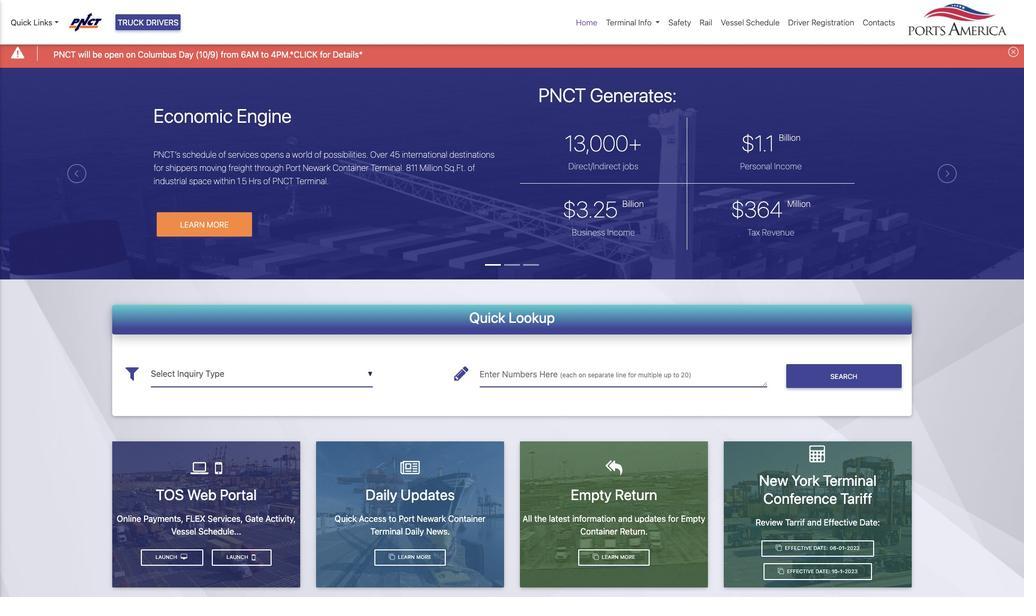 Task type: vqa. For each thing, say whether or not it's contained in the screenshot.
Outlined
no



Task type: locate. For each thing, give the bounding box(es) containing it.
and right tarrif
[[807, 518, 822, 527]]

clone image for daily updates
[[389, 554, 395, 560]]

1 horizontal spatial billion
[[779, 133, 801, 142]]

2 horizontal spatial more
[[620, 555, 635, 560]]

online payments, flex services, gate activity, vessel schedule...
[[117, 514, 296, 536]]

1 horizontal spatial learn more link
[[578, 549, 650, 566]]

quick left access
[[335, 514, 357, 523]]

launch for the mobile image
[[226, 555, 250, 560]]

0 vertical spatial million
[[420, 163, 442, 173]]

for left 'details*' at the top
[[320, 50, 330, 59]]

of down destinations
[[468, 163, 475, 173]]

clone image down review
[[778, 569, 784, 575]]

through
[[254, 163, 284, 173]]

return
[[615, 486, 657, 504]]

pnct will be open on columbus day (10/9) from 6am to 4pm.*click for details* link
[[54, 48, 363, 61]]

1 vertical spatial vessel
[[171, 527, 196, 536]]

newark
[[303, 163, 331, 173], [417, 514, 446, 523]]

2 horizontal spatial pnct
[[538, 84, 586, 107]]

0 horizontal spatial terminal.
[[296, 176, 329, 186]]

port inside "quick access to port newark container terminal daily news."
[[399, 514, 415, 523]]

for inside pnct's schedule of services opens a world of possibilities.                                 over 45 international destinations for shippers moving freight through port newark container terminal.                                 811 million sq.ft. of industrial space within 1.5 hrs of pnct terminal.
[[154, 163, 164, 173]]

1 horizontal spatial and
[[807, 518, 822, 527]]

to right access
[[389, 514, 396, 523]]

0 vertical spatial container
[[333, 163, 369, 173]]

learn more link down all the latest information and updates for empty container return.
[[578, 549, 650, 566]]

learn more link for updates
[[374, 549, 446, 566]]

1 vertical spatial billion
[[622, 199, 644, 208]]

1 horizontal spatial learn more
[[396, 555, 431, 560]]

0 vertical spatial clone image
[[776, 545, 782, 551]]

quick for quick links
[[11, 17, 31, 27]]

newark up 'news.'
[[417, 514, 446, 523]]

million inside the $364 million
[[787, 199, 811, 208]]

2 horizontal spatial container
[[580, 527, 618, 536]]

pnct
[[54, 50, 76, 59], [538, 84, 586, 107], [273, 176, 294, 186]]

more for empty return
[[620, 555, 635, 560]]

quick for quick access to port newark container terminal daily news.
[[335, 514, 357, 523]]

0 horizontal spatial on
[[126, 50, 136, 59]]

0 horizontal spatial learn more
[[180, 220, 229, 229]]

0 vertical spatial to
[[261, 50, 269, 59]]

billion inside $1.1 billion
[[779, 133, 801, 142]]

clone image down all the latest information and updates for empty container return.
[[593, 554, 599, 560]]

0 horizontal spatial clone image
[[593, 554, 599, 560]]

more down within
[[207, 220, 229, 229]]

million down international
[[420, 163, 442, 173]]

clone image inside learn more link
[[389, 554, 395, 560]]

1 horizontal spatial launch link
[[212, 549, 272, 566]]

access
[[359, 514, 387, 523]]

clone image down review
[[776, 545, 782, 551]]

2 vertical spatial terminal
[[370, 527, 403, 536]]

1 horizontal spatial income
[[774, 161, 802, 171]]

1 horizontal spatial terminal
[[606, 17, 636, 27]]

pnct for pnct will be open on columbus day (10/9) from 6am to 4pm.*click for details*
[[54, 50, 76, 59]]

0 vertical spatial quick
[[11, 17, 31, 27]]

services,
[[208, 514, 243, 523]]

clone image down "quick access to port newark container terminal daily news."
[[389, 554, 395, 560]]

1 horizontal spatial million
[[787, 199, 811, 208]]

port down a at top left
[[286, 163, 301, 173]]

1 horizontal spatial daily
[[405, 527, 424, 536]]

13,000+ direct/indirect jobs
[[565, 130, 642, 171]]

1 vertical spatial container
[[448, 514, 486, 523]]

newark inside "quick access to port newark container terminal daily news."
[[417, 514, 446, 523]]

1 horizontal spatial pnct
[[273, 176, 294, 186]]

world
[[292, 150, 312, 159]]

1 horizontal spatial quick
[[335, 514, 357, 523]]

pnct's schedule of services opens a world of possibilities.                                 over 45 international destinations for shippers moving freight through port newark container terminal.                                 811 million sq.ft. of industrial space within 1.5 hrs of pnct terminal.
[[154, 150, 495, 186]]

2 horizontal spatial quick
[[469, 309, 505, 326]]

quick inside "quick access to port newark container terminal daily news."
[[335, 514, 357, 523]]

launch link down schedule... on the bottom of the page
[[212, 549, 272, 566]]

20)
[[681, 371, 691, 379]]

and up return.
[[618, 514, 632, 523]]

vessel schedule link
[[717, 12, 784, 33]]

business
[[572, 227, 605, 237]]

0 horizontal spatial learn
[[180, 220, 205, 229]]

pnct inside alert
[[54, 50, 76, 59]]

launch link down the payments,
[[141, 549, 203, 566]]

▼
[[368, 370, 373, 378]]

to right 6am on the left top of page
[[261, 50, 269, 59]]

0 horizontal spatial launch
[[156, 555, 179, 560]]

economic engine
[[154, 104, 291, 127]]

on for separate
[[579, 371, 586, 379]]

quick links
[[11, 17, 52, 27]]

1 vertical spatial empty
[[681, 514, 705, 523]]

1 vertical spatial port
[[399, 514, 415, 523]]

container up 'news.'
[[448, 514, 486, 523]]

billion
[[779, 133, 801, 142], [622, 199, 644, 208]]

1 vertical spatial clone image
[[778, 569, 784, 575]]

1 horizontal spatial clone image
[[778, 569, 784, 575]]

0 vertical spatial port
[[286, 163, 301, 173]]

0 horizontal spatial quick
[[11, 17, 31, 27]]

container down possibilities.
[[333, 163, 369, 173]]

lookup
[[509, 309, 555, 326]]

learn more for empty return
[[600, 555, 635, 560]]

terminal inside "new york terminal conference tariff"
[[823, 472, 877, 489]]

vessel right rail
[[721, 17, 744, 27]]

0 vertical spatial empty
[[571, 486, 612, 504]]

to inside alert
[[261, 50, 269, 59]]

learn down space
[[180, 220, 205, 229]]

newark down world
[[303, 163, 331, 173]]

2 horizontal spatial learn more
[[600, 555, 635, 560]]

1 horizontal spatial newark
[[417, 514, 446, 523]]

launch left desktop image
[[156, 555, 179, 560]]

to for 20)
[[673, 371, 679, 379]]

0 vertical spatial daily
[[365, 486, 397, 504]]

tax revenue
[[747, 227, 794, 237]]

vessel inside online payments, flex services, gate activity, vessel schedule...
[[171, 527, 196, 536]]

billion for $1.1
[[779, 133, 801, 142]]

2 vertical spatial quick
[[335, 514, 357, 523]]

None text field
[[151, 361, 373, 387], [480, 361, 767, 387], [151, 361, 373, 387], [480, 361, 767, 387]]

info
[[638, 17, 652, 27]]

million up revenue
[[787, 199, 811, 208]]

0 vertical spatial pnct
[[54, 50, 76, 59]]

1 vertical spatial pnct
[[538, 84, 586, 107]]

1 horizontal spatial vessel
[[721, 17, 744, 27]]

for inside alert
[[320, 50, 330, 59]]

1 learn more link from the left
[[374, 549, 446, 566]]

truck
[[118, 17, 144, 27]]

review
[[756, 518, 783, 527]]

to inside enter numbers here (each on separate line for multiple up to 20)
[[673, 371, 679, 379]]

2 vertical spatial to
[[389, 514, 396, 523]]

more inside button
[[207, 220, 229, 229]]

from
[[221, 50, 239, 59]]

1 vertical spatial daily
[[405, 527, 424, 536]]

1 horizontal spatial launch
[[226, 555, 250, 560]]

billion for $3.25
[[622, 199, 644, 208]]

here
[[539, 370, 558, 379]]

for right line
[[628, 371, 636, 379]]

launch left the mobile image
[[226, 555, 250, 560]]

billion down jobs
[[622, 199, 644, 208]]

flex
[[186, 514, 205, 523]]

empty
[[571, 486, 612, 504], [681, 514, 705, 523]]

income down $1.1 billion on the top right of page
[[774, 161, 802, 171]]

direct/indirect
[[568, 161, 621, 171]]

2 vertical spatial container
[[580, 527, 618, 536]]

1 horizontal spatial more
[[416, 555, 431, 560]]

quick links link
[[11, 16, 59, 28]]

4pm.*click
[[271, 50, 318, 59]]

income down $3.25 billion
[[607, 227, 635, 237]]

learn down "quick access to port newark container terminal daily news."
[[398, 555, 415, 560]]

launch link
[[212, 549, 272, 566], [141, 549, 203, 566]]

mobile image
[[252, 553, 255, 562]]

1 horizontal spatial container
[[448, 514, 486, 523]]

destinations
[[449, 150, 495, 159]]

updates
[[400, 486, 455, 504]]

0 horizontal spatial and
[[618, 514, 632, 523]]

0 vertical spatial billion
[[779, 133, 801, 142]]

0 horizontal spatial daily
[[365, 486, 397, 504]]

0 horizontal spatial newark
[[303, 163, 331, 173]]

0 vertical spatial income
[[774, 161, 802, 171]]

1 vertical spatial income
[[607, 227, 635, 237]]

billion inside $3.25 billion
[[622, 199, 644, 208]]

clone image
[[776, 545, 782, 551], [389, 554, 395, 560]]

terminal up tariff
[[823, 472, 877, 489]]

terminal left info
[[606, 17, 636, 27]]

learn down all the latest information and updates for empty container return.
[[602, 555, 619, 560]]

learn more link
[[374, 549, 446, 566], [578, 549, 650, 566]]

quick left lookup
[[469, 309, 505, 326]]

0 horizontal spatial clone image
[[389, 554, 395, 560]]

daily inside "quick access to port newark container terminal daily news."
[[405, 527, 424, 536]]

of
[[219, 150, 226, 159], [314, 150, 322, 159], [468, 163, 475, 173], [263, 176, 271, 186]]

0 horizontal spatial learn more link
[[374, 549, 446, 566]]

0 horizontal spatial launch link
[[141, 549, 203, 566]]

empty right updates
[[681, 514, 705, 523]]

0 horizontal spatial port
[[286, 163, 301, 173]]

pnct's
[[154, 150, 180, 159]]

conference
[[763, 490, 837, 507]]

terminal. down world
[[296, 176, 329, 186]]

learn more down space
[[180, 220, 229, 229]]

date:
[[860, 518, 880, 527]]

income for $1.1
[[774, 161, 802, 171]]

schedule
[[182, 150, 217, 159]]

within
[[214, 176, 235, 186]]

launch
[[226, 555, 250, 560], [156, 555, 179, 560]]

2 launch from the left
[[156, 555, 179, 560]]

quick left links
[[11, 17, 31, 27]]

1 horizontal spatial to
[[389, 514, 396, 523]]

daily up access
[[365, 486, 397, 504]]

0 horizontal spatial income
[[607, 227, 635, 237]]

schedule
[[746, 17, 780, 27]]

online
[[117, 514, 141, 523]]

1 vertical spatial newark
[[417, 514, 446, 523]]

1 vertical spatial quick
[[469, 309, 505, 326]]

payments,
[[143, 514, 183, 523]]

on inside enter numbers here (each on separate line for multiple up to 20)
[[579, 371, 586, 379]]

billion right the $1.1
[[779, 133, 801, 142]]

1 vertical spatial million
[[787, 199, 811, 208]]

1 vertical spatial on
[[579, 371, 586, 379]]

learn more link down "quick access to port newark container terminal daily news."
[[374, 549, 446, 566]]

quick for quick lookup
[[469, 309, 505, 326]]

for
[[320, 50, 330, 59], [154, 163, 164, 173], [628, 371, 636, 379], [668, 514, 679, 523]]

home link
[[572, 12, 602, 33]]

1 horizontal spatial learn
[[398, 555, 415, 560]]

million
[[420, 163, 442, 173], [787, 199, 811, 208]]

terminal down access
[[370, 527, 403, 536]]

pnct inside pnct's schedule of services opens a world of possibilities.                                 over 45 international destinations for shippers moving freight through port newark container terminal.                                 811 million sq.ft. of industrial space within 1.5 hrs of pnct terminal.
[[273, 176, 294, 186]]

2 learn more link from the left
[[578, 549, 650, 566]]

2 launch link from the left
[[141, 549, 203, 566]]

learn more down "quick access to port newark container terminal daily news."
[[396, 555, 431, 560]]

learn more button
[[157, 212, 252, 237]]

engine
[[237, 104, 291, 127]]

0 vertical spatial on
[[126, 50, 136, 59]]

on right open on the top of the page
[[126, 50, 136, 59]]

2 horizontal spatial learn
[[602, 555, 619, 560]]

0 horizontal spatial to
[[261, 50, 269, 59]]

empty inside all the latest information and updates for empty container return.
[[681, 514, 705, 523]]

0 horizontal spatial terminal
[[370, 527, 403, 536]]

more for daily updates
[[416, 555, 431, 560]]

empty return
[[571, 486, 657, 504]]

welcome to port newmark container terminal image
[[0, 68, 1024, 339]]

clone image
[[593, 554, 599, 560], [778, 569, 784, 575]]

quick access to port newark container terminal daily news.
[[335, 514, 486, 536]]

container inside pnct's schedule of services opens a world of possibilities.                                 over 45 international destinations for shippers moving freight through port newark container terminal.                                 811 million sq.ft. of industrial space within 1.5 hrs of pnct terminal.
[[333, 163, 369, 173]]

empty up information at the bottom right of the page
[[571, 486, 612, 504]]

0 vertical spatial terminal
[[606, 17, 636, 27]]

1 horizontal spatial clone image
[[776, 545, 782, 551]]

6am
[[241, 50, 259, 59]]

more down return.
[[620, 555, 635, 560]]

1 launch from the left
[[226, 555, 250, 560]]

to right 'up'
[[673, 371, 679, 379]]

2 vertical spatial pnct
[[273, 176, 294, 186]]

for right updates
[[668, 514, 679, 523]]

safety
[[668, 17, 691, 27]]

0 horizontal spatial more
[[207, 220, 229, 229]]

1 horizontal spatial on
[[579, 371, 586, 379]]

1 vertical spatial to
[[673, 371, 679, 379]]

desktop image
[[181, 554, 187, 560]]

2 horizontal spatial to
[[673, 371, 679, 379]]

0 vertical spatial newark
[[303, 163, 331, 173]]

container down information at the bottom right of the page
[[580, 527, 618, 536]]

learn more down return.
[[600, 555, 635, 560]]

0 horizontal spatial container
[[333, 163, 369, 173]]

tos
[[156, 486, 184, 504]]

driver registration
[[788, 17, 854, 27]]

0 horizontal spatial million
[[420, 163, 442, 173]]

0 horizontal spatial vessel
[[171, 527, 196, 536]]

1 horizontal spatial empty
[[681, 514, 705, 523]]

enter
[[480, 370, 500, 379]]

1 vertical spatial clone image
[[389, 554, 395, 560]]

0 horizontal spatial billion
[[622, 199, 644, 208]]

daily left 'news.'
[[405, 527, 424, 536]]

port down the daily updates
[[399, 514, 415, 523]]

on right (each at bottom
[[579, 371, 586, 379]]

0 vertical spatial vessel
[[721, 17, 744, 27]]

on inside alert
[[126, 50, 136, 59]]

1 horizontal spatial terminal.
[[371, 163, 404, 173]]

driver registration link
[[784, 12, 858, 33]]

container inside "quick access to port newark container terminal daily news."
[[448, 514, 486, 523]]

0 horizontal spatial pnct
[[54, 50, 76, 59]]

port
[[286, 163, 301, 173], [399, 514, 415, 523]]

2 horizontal spatial terminal
[[823, 472, 877, 489]]

1 vertical spatial terminal
[[823, 472, 877, 489]]

tos web portal
[[156, 486, 257, 504]]

and
[[618, 514, 632, 523], [807, 518, 822, 527]]

1 launch link from the left
[[212, 549, 272, 566]]

pnct for pnct generates:
[[538, 84, 586, 107]]

terminal. down the 45
[[371, 163, 404, 173]]

more
[[207, 220, 229, 229], [416, 555, 431, 560], [620, 555, 635, 560]]

more down 'news.'
[[416, 555, 431, 560]]

for down pnct's
[[154, 163, 164, 173]]

1 horizontal spatial port
[[399, 514, 415, 523]]

vessel down flex at the left bottom of page
[[171, 527, 196, 536]]



Task type: describe. For each thing, give the bounding box(es) containing it.
1 vertical spatial terminal.
[[296, 176, 329, 186]]

terminal info link
[[602, 12, 664, 33]]

of right hrs
[[263, 176, 271, 186]]

space
[[189, 176, 212, 186]]

pnct generates:
[[538, 84, 677, 107]]

learn more for daily updates
[[396, 555, 431, 560]]

details*
[[333, 50, 363, 59]]

possibilities.
[[324, 150, 368, 159]]

learn for empty
[[602, 555, 619, 560]]

(10/9)
[[196, 50, 219, 59]]

opens
[[261, 150, 284, 159]]

a
[[286, 150, 290, 159]]

columbus
[[138, 50, 177, 59]]

new
[[759, 472, 788, 489]]

gate
[[245, 514, 263, 523]]

contacts
[[863, 17, 895, 27]]

registration
[[811, 17, 854, 27]]

tarrif
[[785, 518, 805, 527]]

daily updates
[[365, 486, 455, 504]]

$364
[[731, 196, 783, 222]]

business income
[[572, 227, 635, 237]]

jobs
[[623, 161, 638, 171]]

port inside pnct's schedule of services opens a world of possibilities.                                 over 45 international destinations for shippers moving freight through port newark container terminal.                                 811 million sq.ft. of industrial space within 1.5 hrs of pnct terminal.
[[286, 163, 301, 173]]

driver
[[788, 17, 809, 27]]

vessel inside vessel schedule link
[[721, 17, 744, 27]]

line
[[616, 371, 626, 379]]

hrs
[[249, 176, 261, 186]]

terminal inside "quick access to port newark container terminal daily news."
[[370, 527, 403, 536]]

personal
[[740, 161, 772, 171]]

revenue
[[762, 227, 794, 237]]

drivers
[[146, 17, 179, 27]]

for inside enter numbers here (each on separate line for multiple up to 20)
[[628, 371, 636, 379]]

effective
[[824, 518, 857, 527]]

0 horizontal spatial empty
[[571, 486, 612, 504]]

will
[[78, 50, 90, 59]]

the
[[534, 514, 547, 523]]

tax
[[747, 227, 760, 237]]

terminal info
[[606, 17, 652, 27]]

links
[[34, 17, 52, 27]]

review tarrif and effective date:
[[756, 518, 880, 527]]

sq.ft.
[[444, 163, 466, 173]]

safety link
[[664, 12, 695, 33]]

return.
[[620, 527, 648, 536]]

close image
[[1008, 47, 1019, 57]]

vessel schedule
[[721, 17, 780, 27]]

all the latest information and updates for empty container return.
[[523, 514, 705, 536]]

container inside all the latest information and updates for empty container return.
[[580, 527, 618, 536]]

of up moving
[[219, 150, 226, 159]]

learn for daily
[[398, 555, 415, 560]]

web
[[187, 486, 216, 504]]

learn more inside 'learn more' button
[[180, 220, 229, 229]]

separate
[[588, 371, 614, 379]]

income for $3.25
[[607, 227, 635, 237]]

tariff
[[840, 490, 872, 507]]

launch for desktop image
[[156, 555, 179, 560]]

of right world
[[314, 150, 322, 159]]

economic
[[154, 104, 233, 127]]

and inside all the latest information and updates for empty container return.
[[618, 514, 632, 523]]

on for columbus
[[126, 50, 136, 59]]

$1.1 billion
[[741, 130, 801, 156]]

0 vertical spatial clone image
[[593, 554, 599, 560]]

(each
[[560, 371, 577, 379]]

pnct will be open on columbus day (10/9) from 6am to 4pm.*click for details* alert
[[0, 39, 1024, 68]]

new york terminal conference tariff
[[759, 472, 877, 507]]

learn inside 'learn more' button
[[180, 220, 205, 229]]

$1.1
[[741, 130, 774, 156]]

$3.25 billion
[[563, 196, 644, 222]]

over
[[370, 150, 388, 159]]

contacts link
[[858, 12, 899, 33]]

day
[[179, 50, 194, 59]]

truck drivers link
[[115, 14, 181, 30]]

1.5
[[237, 176, 247, 186]]

0 vertical spatial terminal.
[[371, 163, 404, 173]]

for inside all the latest information and updates for empty container return.
[[668, 514, 679, 523]]

activity,
[[265, 514, 296, 523]]

up
[[664, 371, 671, 379]]

updates
[[635, 514, 666, 523]]

enter numbers here (each on separate line for multiple up to 20)
[[480, 370, 691, 379]]

services
[[228, 150, 259, 159]]

rail
[[700, 17, 712, 27]]

clone image for new york terminal conference tariff
[[776, 545, 782, 551]]

international
[[402, 150, 447, 159]]

numbers
[[502, 370, 537, 379]]

personal income
[[740, 161, 802, 171]]

45
[[390, 150, 400, 159]]

news.
[[426, 527, 450, 536]]

moving
[[199, 163, 227, 173]]

multiple
[[638, 371, 662, 379]]

shippers
[[166, 163, 198, 173]]

open
[[104, 50, 124, 59]]

to inside "quick access to port newark container terminal daily news."
[[389, 514, 396, 523]]

learn more link for return
[[578, 549, 650, 566]]

industrial
[[154, 176, 187, 186]]

home
[[576, 17, 597, 27]]

newark inside pnct's schedule of services opens a world of possibilities.                                 over 45 international destinations for shippers moving freight through port newark container terminal.                                 811 million sq.ft. of industrial space within 1.5 hrs of pnct terminal.
[[303, 163, 331, 173]]

portal
[[220, 486, 257, 504]]

million inside pnct's schedule of services opens a world of possibilities.                                 over 45 international destinations for shippers moving freight through port newark container terminal.                                 811 million sq.ft. of industrial space within 1.5 hrs of pnct terminal.
[[420, 163, 442, 173]]

to for 4pm.*click
[[261, 50, 269, 59]]

quick lookup
[[469, 309, 555, 326]]



